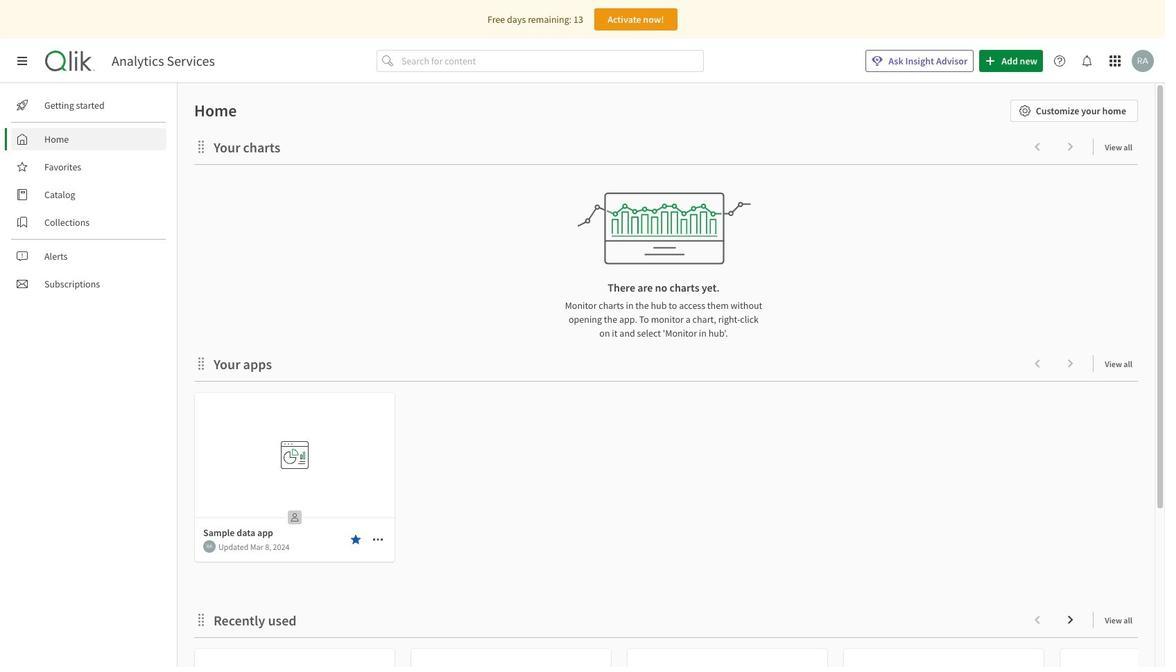 Task type: describe. For each thing, give the bounding box(es) containing it.
navigation pane element
[[0, 89, 177, 301]]

analytics services element
[[112, 53, 215, 69]]



Task type: locate. For each thing, give the bounding box(es) containing it.
0 vertical spatial move collection image
[[194, 140, 208, 154]]

close sidebar menu image
[[17, 55, 28, 67]]

more actions image
[[372, 535, 384, 546]]

main content
[[172, 83, 1165, 668]]

move collection image
[[194, 140, 208, 154], [194, 613, 208, 627]]

remove from favorites image
[[350, 535, 361, 546]]

Search for content text field
[[399, 50, 704, 72]]

ruby anderson image
[[203, 541, 216, 553]]

move collection image
[[194, 357, 208, 371]]

1 vertical spatial move collection image
[[194, 613, 208, 627]]

ruby anderson element
[[203, 541, 216, 553]]

ruby anderson image
[[1132, 50, 1154, 72]]



